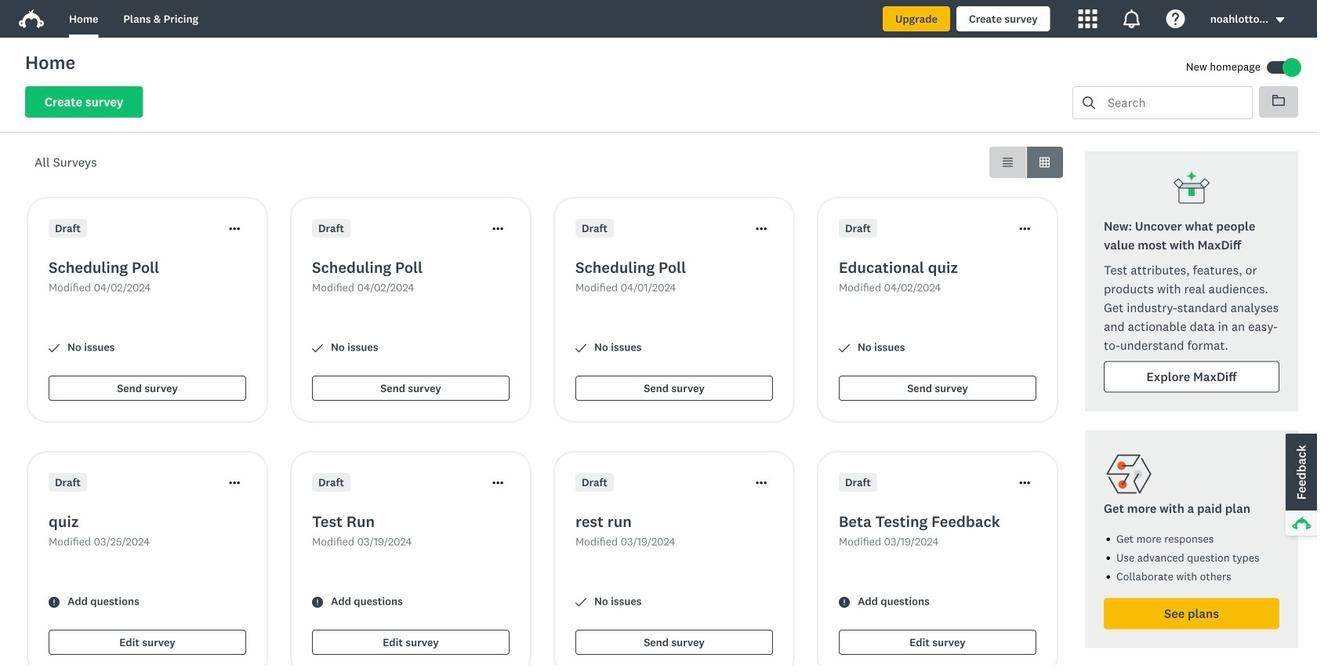 Task type: describe. For each thing, give the bounding box(es) containing it.
2 warning image from the left
[[312, 597, 323, 608]]

max diff icon image
[[1173, 170, 1211, 208]]

search image
[[1083, 96, 1096, 109]]

1 brand logo image from the top
[[19, 6, 44, 31]]

Search text field
[[1096, 87, 1253, 118]]

2 brand logo image from the top
[[19, 9, 44, 28]]

folders image
[[1273, 95, 1286, 106]]

response based pricing icon image
[[1104, 449, 1155, 499]]

3 warning image from the left
[[839, 597, 850, 608]]



Task type: vqa. For each thing, say whether or not it's contained in the screenshot.
second No issues icon from right
yes



Task type: locate. For each thing, give the bounding box(es) containing it.
dropdown arrow icon image
[[1275, 14, 1286, 25], [1277, 17, 1285, 23]]

1 horizontal spatial no issues image
[[312, 343, 323, 354]]

0 horizontal spatial warning image
[[49, 597, 60, 608]]

products icon image
[[1079, 9, 1098, 28], [1079, 9, 1098, 28]]

folders image
[[1273, 94, 1286, 107]]

no issues image
[[576, 343, 587, 354], [839, 343, 850, 354], [576, 597, 587, 608]]

2 no issues image from the left
[[312, 343, 323, 354]]

1 no issues image from the left
[[49, 343, 60, 354]]

notification center icon image
[[1123, 9, 1142, 28]]

search image
[[1083, 96, 1096, 109]]

brand logo image
[[19, 6, 44, 31], [19, 9, 44, 28]]

0 horizontal spatial no issues image
[[49, 343, 60, 354]]

2 horizontal spatial warning image
[[839, 597, 850, 608]]

warning image
[[49, 597, 60, 608], [312, 597, 323, 608], [839, 597, 850, 608]]

group
[[990, 147, 1064, 178]]

1 warning image from the left
[[49, 597, 60, 608]]

no issues image
[[49, 343, 60, 354], [312, 343, 323, 354]]

help icon image
[[1167, 9, 1186, 28]]

1 horizontal spatial warning image
[[312, 597, 323, 608]]



